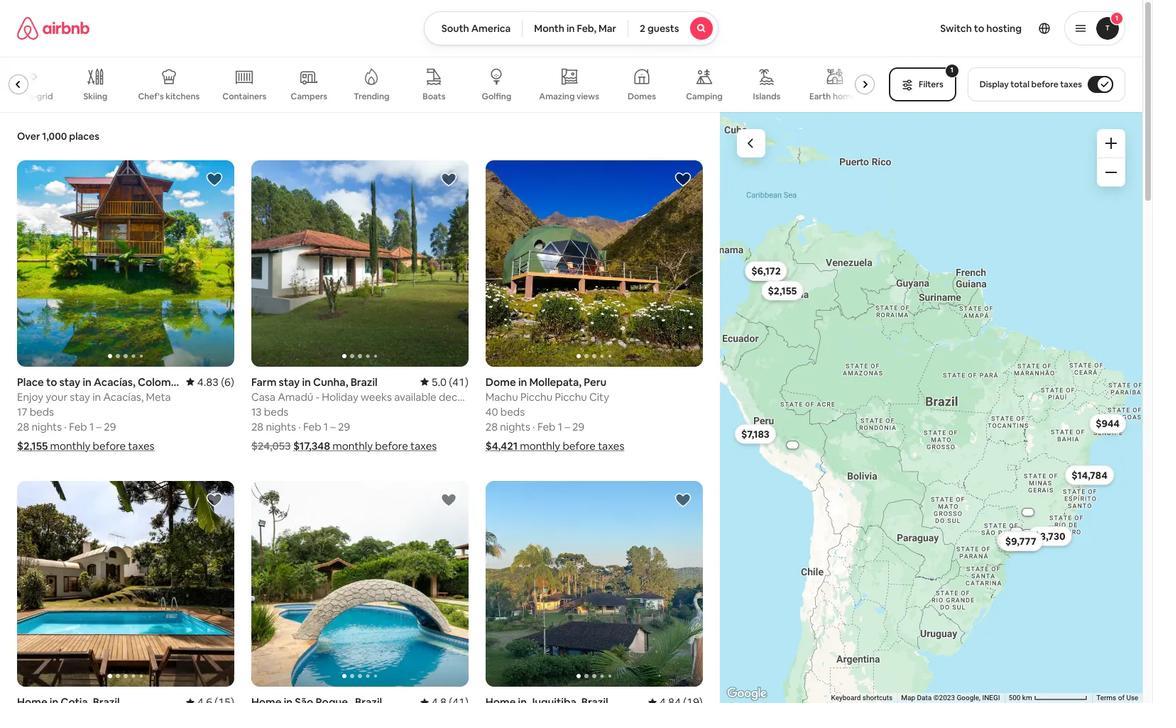 Task type: locate. For each thing, give the bounding box(es) containing it.
chef's kitchens
[[138, 91, 200, 102]]

$14,784 button
[[1065, 465, 1113, 485]]

· down your
[[64, 420, 67, 434]]

keyboard
[[831, 695, 861, 702]]

beds right 13
[[264, 405, 288, 419]]

17
[[17, 405, 27, 419]]

add to wishlist: home in são roque , brazil image
[[440, 492, 457, 509]]

0 horizontal spatial $2,155
[[17, 439, 48, 453]]

29
[[104, 420, 116, 434], [338, 420, 350, 434], [572, 420, 584, 434]]

$4,745
[[1003, 534, 1034, 547]]

1 feb from the left
[[69, 420, 87, 434]]

· inside enjoy your stay in acacías, meta 17 beds 28 nights · feb 1 – 29 $2,155 monthly before taxes
[[64, 420, 67, 434]]

0 horizontal spatial ·
[[64, 420, 67, 434]]

500 km
[[1008, 695, 1034, 702]]

1 29 from the left
[[104, 420, 116, 434]]

over 1,000 places
[[17, 130, 99, 143]]

1 beds from the left
[[30, 405, 54, 419]]

29 down cunha,
[[338, 420, 350, 434]]

500 km button
[[1004, 694, 1092, 704]]

3 beds from the left
[[500, 405, 525, 419]]

1 horizontal spatial stay
[[279, 375, 300, 389]]

0 horizontal spatial picchu
[[520, 390, 553, 404]]

peru
[[584, 375, 607, 389]]

trending
[[354, 91, 389, 102]]

taxes down meta
[[128, 439, 154, 453]]

3 29 from the left
[[572, 420, 584, 434]]

containers
[[222, 91, 267, 102]]

3 feb from the left
[[537, 420, 556, 434]]

2 horizontal spatial nights
[[500, 420, 530, 434]]

before down the city
[[563, 439, 596, 453]]

islands
[[753, 91, 781, 102]]

$2,155
[[767, 284, 797, 297], [17, 439, 48, 453]]

taxes
[[1060, 79, 1082, 90], [128, 439, 154, 453], [410, 439, 437, 453], [598, 439, 624, 453]]

monthly right '$4,421'
[[520, 439, 560, 453]]

2 beds from the left
[[264, 405, 288, 419]]

©2023
[[933, 695, 955, 702]]

dome in mollepata, peru machu picchu picchu city 40 beds 28 nights · feb 1 – 29 $4,421 monthly before taxes
[[486, 375, 624, 453]]

1 button
[[1064, 11, 1125, 45]]

4.83 out of 5 average rating,  6 reviews image
[[186, 375, 234, 389]]

monthly
[[50, 439, 90, 453], [332, 439, 373, 453], [520, 439, 560, 453]]

· up "$17,348"
[[298, 420, 301, 434]]

3 monthly from the left
[[520, 439, 560, 453]]

keyboard shortcuts
[[831, 695, 892, 702]]

1 horizontal spatial ·
[[298, 420, 301, 434]]

meta
[[146, 390, 171, 404]]

google map
showing 29 stays. region
[[720, 112, 1143, 704]]

4.8 out of 5 average rating,  41 reviews image
[[420, 696, 468, 704]]

1 28 from the left
[[17, 420, 29, 434]]

nights inside 13 beds 28 nights · feb 1 – 29 $24,053 $17,348 monthly before taxes
[[266, 420, 296, 434]]

2 guests button
[[628, 11, 719, 45]]

40
[[486, 405, 498, 419]]

2 nights from the left
[[266, 420, 296, 434]]

$14,784
[[1071, 469, 1107, 482]]

in left "acacías,"
[[92, 390, 101, 404]]

in right dome
[[518, 375, 527, 389]]

stay inside enjoy your stay in acacías, meta 17 beds 28 nights · feb 1 – 29 $2,155 monthly before taxes
[[70, 390, 90, 404]]

0 vertical spatial stay
[[279, 375, 300, 389]]

13
[[251, 405, 262, 419]]

stay right your
[[70, 390, 90, 404]]

before right total
[[1031, 79, 1058, 90]]

$9,777
[[1005, 535, 1036, 548]]

nights down your
[[32, 420, 62, 434]]

in inside enjoy your stay in acacías, meta 17 beds 28 nights · feb 1 – 29 $2,155 monthly before taxes
[[92, 390, 101, 404]]

2 horizontal spatial 28
[[486, 420, 498, 434]]

5.0 (41)
[[431, 375, 468, 389]]

$8,172
[[751, 264, 780, 277]]

$944 $7,183
[[741, 417, 1119, 440]]

1 horizontal spatial –
[[330, 420, 336, 434]]

0 horizontal spatial 29
[[104, 420, 116, 434]]

group
[[0, 57, 881, 112], [17, 160, 234, 367], [251, 160, 468, 367], [486, 160, 703, 367], [17, 481, 234, 687], [251, 481, 468, 687], [486, 481, 703, 687]]

nights inside enjoy your stay in acacías, meta 17 beds 28 nights · feb 1 – 29 $2,155 monthly before taxes
[[32, 420, 62, 434]]

3 · from the left
[[533, 420, 535, 434]]

beds down machu
[[500, 405, 525, 419]]

·
[[64, 420, 67, 434], [298, 420, 301, 434], [533, 420, 535, 434]]

nights up $24,053
[[266, 420, 296, 434]]

taxes down the city
[[598, 439, 624, 453]]

$2,155 down $6,172
[[767, 284, 797, 297]]

2 29 from the left
[[338, 420, 350, 434]]

month
[[534, 22, 564, 35]]

before
[[1031, 79, 1058, 90], [93, 439, 126, 453], [375, 439, 408, 453], [563, 439, 596, 453]]

before inside dome in mollepata, peru machu picchu picchu city 40 beds 28 nights · feb 1 – 29 $4,421 monthly before taxes
[[563, 439, 596, 453]]

28 down '17'
[[17, 420, 29, 434]]

guests
[[648, 22, 679, 35]]

data
[[917, 695, 932, 702]]

· down mollepata, at the bottom of page
[[533, 420, 535, 434]]

1 vertical spatial $2,155
[[17, 439, 48, 453]]

1 · from the left
[[64, 420, 67, 434]]

south america button
[[424, 11, 523, 45]]

1 inside dropdown button
[[1115, 13, 1119, 23]]

monthly inside enjoy your stay in acacías, meta 17 beds 28 nights · feb 1 – 29 $2,155 monthly before taxes
[[50, 439, 90, 453]]

3 nights from the left
[[500, 420, 530, 434]]

2 horizontal spatial monthly
[[520, 439, 560, 453]]

off-
[[4, 91, 20, 102]]

chef's
[[138, 91, 164, 102]]

taxes down '5.0'
[[410, 439, 437, 453]]

29 down "acacías,"
[[104, 420, 116, 434]]

1 horizontal spatial feb
[[303, 420, 321, 434]]

1 horizontal spatial 29
[[338, 420, 350, 434]]

2 horizontal spatial feb
[[537, 420, 556, 434]]

1 monthly from the left
[[50, 439, 90, 453]]

$4,421
[[486, 439, 518, 453]]

1 vertical spatial stay
[[70, 390, 90, 404]]

before inside 13 beds 28 nights · feb 1 – 29 $24,053 $17,348 monthly before taxes
[[375, 439, 408, 453]]

in left cunha,
[[302, 375, 311, 389]]

0 horizontal spatial 28
[[17, 420, 29, 434]]

nights up '$4,421'
[[500, 420, 530, 434]]

2 horizontal spatial –
[[565, 420, 570, 434]]

28 down 40
[[486, 420, 498, 434]]

1 horizontal spatial 28
[[251, 420, 264, 434]]

acacías,
[[103, 390, 144, 404]]

2 horizontal spatial beds
[[500, 405, 525, 419]]

2 picchu from the left
[[555, 390, 587, 404]]

0 horizontal spatial –
[[96, 420, 101, 434]]

monthly down your
[[50, 439, 90, 453]]

2 feb from the left
[[303, 420, 321, 434]]

stay right farm
[[279, 375, 300, 389]]

1 horizontal spatial picchu
[[555, 390, 587, 404]]

stay
[[279, 375, 300, 389], [70, 390, 90, 404]]

0 horizontal spatial beds
[[30, 405, 54, 419]]

add to wishlist: home in juquitiba, brazil image
[[674, 492, 691, 509]]

1 horizontal spatial nights
[[266, 420, 296, 434]]

1 horizontal spatial beds
[[264, 405, 288, 419]]

0 horizontal spatial feb
[[69, 420, 87, 434]]

taxes right total
[[1060, 79, 1082, 90]]

28 down 13
[[251, 420, 264, 434]]

2 · from the left
[[298, 420, 301, 434]]

boats
[[423, 91, 445, 102]]

feb
[[69, 420, 87, 434], [303, 420, 321, 434], [537, 420, 556, 434]]

None search field
[[424, 11, 719, 45]]

feb inside 13 beds 28 nights · feb 1 – 29 $24,053 $17,348 monthly before taxes
[[303, 420, 321, 434]]

off-the-grid
[[4, 91, 53, 102]]

2 horizontal spatial ·
[[533, 420, 535, 434]]

display
[[980, 79, 1009, 90]]

group containing off-the-grid
[[0, 57, 881, 112]]

2 28 from the left
[[251, 420, 264, 434]]

the-
[[20, 91, 37, 102]]

in
[[567, 22, 575, 35], [302, 375, 311, 389], [518, 375, 527, 389], [92, 390, 101, 404]]

1,000
[[42, 130, 67, 143]]

total
[[1011, 79, 1030, 90]]

monthly inside dome in mollepata, peru machu picchu picchu city 40 beds 28 nights · feb 1 – 29 $4,421 monthly before taxes
[[520, 439, 560, 453]]

$2,155 down '17'
[[17, 439, 48, 453]]

month in feb, mar
[[534, 22, 616, 35]]

before down "acacías,"
[[93, 439, 126, 453]]

google image
[[723, 685, 770, 704]]

1 horizontal spatial $2,155
[[767, 284, 797, 297]]

3 – from the left
[[565, 420, 570, 434]]

campers
[[291, 91, 327, 102]]

of
[[1118, 695, 1124, 702]]

0 vertical spatial $2,155
[[767, 284, 797, 297]]

farm stay in cunha, brazil
[[251, 375, 378, 389]]

0 horizontal spatial nights
[[32, 420, 62, 434]]

farm
[[251, 375, 276, 389]]

earth homes
[[809, 91, 860, 102]]

add to wishlist: home in cotia, brazil image
[[206, 492, 223, 509]]

in left feb,
[[567, 22, 575, 35]]

1 horizontal spatial monthly
[[332, 439, 373, 453]]

places
[[69, 130, 99, 143]]

$9,777 button
[[998, 532, 1042, 551]]

29 inside dome in mollepata, peru machu picchu picchu city 40 beds 28 nights · feb 1 – 29 $4,421 monthly before taxes
[[572, 420, 584, 434]]

3 28 from the left
[[486, 420, 498, 434]]

2 – from the left
[[330, 420, 336, 434]]

$944 button
[[1089, 414, 1126, 434]]

$7,183 button
[[734, 424, 775, 444]]

2 horizontal spatial 29
[[572, 420, 584, 434]]

beds down enjoy
[[30, 405, 54, 419]]

1
[[1115, 13, 1119, 23], [950, 65, 954, 75], [89, 420, 94, 434], [324, 420, 328, 434], [558, 420, 562, 434]]

before down brazil
[[375, 439, 408, 453]]

0 horizontal spatial monthly
[[50, 439, 90, 453]]

0 horizontal spatial stay
[[70, 390, 90, 404]]

machu
[[486, 390, 518, 404]]

1 nights from the left
[[32, 420, 62, 434]]

2 monthly from the left
[[332, 439, 373, 453]]

monthly right "$17,348"
[[332, 439, 373, 453]]

enjoy your stay in acacías, meta 17 beds 28 nights · feb 1 – 29 $2,155 monthly before taxes
[[17, 390, 171, 453]]

29 inside 13 beds 28 nights · feb 1 – 29 $24,053 $17,348 monthly before taxes
[[338, 420, 350, 434]]

1 – from the left
[[96, 420, 101, 434]]

map
[[901, 695, 915, 702]]

29 down peru
[[572, 420, 584, 434]]

beds inside enjoy your stay in acacías, meta 17 beds 28 nights · feb 1 – 29 $2,155 monthly before taxes
[[30, 405, 54, 419]]



Task type: vqa. For each thing, say whether or not it's contained in the screenshot.
Jan in Pelkosenniemi, Finland 4,184 Miles Away Jan 8 – 13 $159 Night
no



Task type: describe. For each thing, give the bounding box(es) containing it.
camping
[[686, 91, 723, 102]]

in inside button
[[567, 22, 575, 35]]

dome
[[486, 375, 516, 389]]

4.84 out of 5 average rating,  19 reviews image
[[648, 696, 703, 704]]

· inside dome in mollepata, peru machu picchu picchu city 40 beds 28 nights · feb 1 – 29 $4,421 monthly before taxes
[[533, 420, 535, 434]]

before inside "button"
[[1031, 79, 1058, 90]]

inegi
[[982, 695, 1000, 702]]

28 inside 13 beds 28 nights · feb 1 – 29 $24,053 $17,348 monthly before taxes
[[251, 420, 264, 434]]

brazil
[[351, 375, 378, 389]]

views
[[577, 91, 599, 102]]

$4,745 button
[[997, 531, 1040, 551]]

$2,155 inside button
[[767, 284, 797, 297]]

golfing
[[482, 91, 511, 102]]

zoom in image
[[1106, 138, 1117, 149]]

mar
[[599, 22, 616, 35]]

add to wishlist: dome in mollepata, peru image
[[674, 171, 691, 188]]

feb inside dome in mollepata, peru machu picchu picchu city 40 beds 28 nights · feb 1 – 29 $4,421 monthly before taxes
[[537, 420, 556, 434]]

5.0 out of 5 average rating,  41 reviews image
[[420, 375, 468, 389]]

switch to hosting link
[[932, 13, 1030, 43]]

$2,155 inside enjoy your stay in acacías, meta 17 beds 28 nights · feb 1 – 29 $2,155 monthly before taxes
[[17, 439, 48, 453]]

homes
[[833, 91, 860, 102]]

$4,745 $3,730
[[1003, 530, 1065, 547]]

$3,730
[[1034, 530, 1065, 543]]

grid
[[37, 91, 53, 102]]

1 inside 13 beds 28 nights · feb 1 – 29 $24,053 $17,348 monthly before taxes
[[324, 420, 328, 434]]

beds inside 13 beds 28 nights · feb 1 – 29 $24,053 $17,348 monthly before taxes
[[264, 405, 288, 419]]

nights inside dome in mollepata, peru machu picchu picchu city 40 beds 28 nights · feb 1 – 29 $4,421 monthly before taxes
[[500, 420, 530, 434]]

google,
[[957, 695, 980, 702]]

use
[[1126, 695, 1138, 702]]

$24,053
[[251, 439, 291, 453]]

1 inside dome in mollepata, peru machu picchu picchu city 40 beds 28 nights · feb 1 – 29 $4,421 monthly before taxes
[[558, 420, 562, 434]]

earth
[[809, 91, 831, 102]]

· inside 13 beds 28 nights · feb 1 – 29 $24,053 $17,348 monthly before taxes
[[298, 420, 301, 434]]

feb inside enjoy your stay in acacías, meta 17 beds 28 nights · feb 1 – 29 $2,155 monthly before taxes
[[69, 420, 87, 434]]

south america
[[441, 22, 511, 35]]

1 inside enjoy your stay in acacías, meta 17 beds 28 nights · feb 1 – 29 $2,155 monthly before taxes
[[89, 420, 94, 434]]

beds inside dome in mollepata, peru machu picchu picchu city 40 beds 28 nights · feb 1 – 29 $4,421 monthly before taxes
[[500, 405, 525, 419]]

map data ©2023 google, inegi
[[901, 695, 1000, 702]]

south
[[441, 22, 469, 35]]

skiing
[[83, 91, 107, 102]]

filters button
[[889, 67, 956, 102]]

28 inside dome in mollepata, peru machu picchu picchu city 40 beds 28 nights · feb 1 – 29 $4,421 monthly before taxes
[[486, 420, 498, 434]]

switch
[[940, 22, 972, 35]]

29 inside enjoy your stay in acacías, meta 17 beds 28 nights · feb 1 – 29 $2,155 monthly before taxes
[[104, 420, 116, 434]]

switch to hosting
[[940, 22, 1022, 35]]

terms of use
[[1096, 695, 1138, 702]]

$17,348
[[293, 439, 330, 453]]

28 inside enjoy your stay in acacías, meta 17 beds 28 nights · feb 1 – 29 $2,155 monthly before taxes
[[17, 420, 29, 434]]

taxes inside dome in mollepata, peru machu picchu picchu city 40 beds 28 nights · feb 1 – 29 $4,421 monthly before taxes
[[598, 439, 624, 453]]

none search field containing south america
[[424, 11, 719, 45]]

in inside dome in mollepata, peru machu picchu picchu city 40 beds 28 nights · feb 1 – 29 $4,421 monthly before taxes
[[518, 375, 527, 389]]

taxes inside 13 beds 28 nights · feb 1 – 29 $24,053 $17,348 monthly before taxes
[[410, 439, 437, 453]]

$3,730 button
[[1028, 526, 1071, 546]]

$2,155 button
[[761, 281, 803, 301]]

amazing views
[[539, 91, 599, 102]]

taxes inside "button"
[[1060, 79, 1082, 90]]

shortcuts
[[862, 695, 892, 702]]

5.0
[[431, 375, 447, 389]]

display total before taxes button
[[968, 67, 1125, 102]]

before inside enjoy your stay in acacías, meta 17 beds 28 nights · feb 1 – 29 $2,155 monthly before taxes
[[93, 439, 126, 453]]

$944
[[1095, 417, 1119, 430]]

2 guests
[[640, 22, 679, 35]]

amazing
[[539, 91, 575, 102]]

1 picchu from the left
[[520, 390, 553, 404]]

km
[[1022, 695, 1032, 702]]

(41)
[[449, 375, 468, 389]]

terms
[[1096, 695, 1116, 702]]

$6,172
[[751, 265, 780, 277]]

4.6 out of 5 average rating,  15 reviews image
[[186, 696, 234, 704]]

mollepata,
[[529, 375, 582, 389]]

kitchens
[[166, 91, 200, 102]]

display total before taxes
[[980, 79, 1082, 90]]

enjoy
[[17, 390, 43, 404]]

– inside dome in mollepata, peru machu picchu picchu city 40 beds 28 nights · feb 1 – 29 $4,421 monthly before taxes
[[565, 420, 570, 434]]

(6)
[[221, 375, 234, 389]]

taxes inside enjoy your stay in acacías, meta 17 beds 28 nights · feb 1 – 29 $2,155 monthly before taxes
[[128, 439, 154, 453]]

4.83
[[197, 375, 219, 389]]

cunha,
[[313, 375, 348, 389]]

500
[[1008, 695, 1020, 702]]

add to wishlist: farm stay in cunha, brazil image
[[440, 171, 457, 188]]

america
[[471, 22, 511, 35]]

$8,172 button
[[745, 261, 787, 281]]

domes
[[628, 91, 656, 102]]

2
[[640, 22, 645, 35]]

city
[[589, 390, 609, 404]]

month in feb, mar button
[[522, 11, 628, 45]]

4.83 (6)
[[197, 375, 234, 389]]

feb,
[[577, 22, 596, 35]]

– inside enjoy your stay in acacías, meta 17 beds 28 nights · feb 1 – 29 $2,155 monthly before taxes
[[96, 420, 101, 434]]

filters
[[919, 79, 943, 90]]

to
[[974, 22, 984, 35]]

add to wishlist: place to stay in acacías, colombia image
[[206, 171, 223, 188]]

terms of use link
[[1096, 695, 1138, 702]]

keyboard shortcuts button
[[831, 694, 892, 704]]

hosting
[[986, 22, 1022, 35]]

– inside 13 beds 28 nights · feb 1 – 29 $24,053 $17,348 monthly before taxes
[[330, 420, 336, 434]]

profile element
[[736, 0, 1125, 57]]

monthly inside 13 beds 28 nights · feb 1 – 29 $24,053 $17,348 monthly before taxes
[[332, 439, 373, 453]]

over
[[17, 130, 40, 143]]

zoom out image
[[1106, 167, 1117, 178]]

your
[[46, 390, 68, 404]]

$6,172 button
[[744, 261, 787, 281]]

13 beds 28 nights · feb 1 – 29 $24,053 $17,348 monthly before taxes
[[251, 405, 437, 453]]



